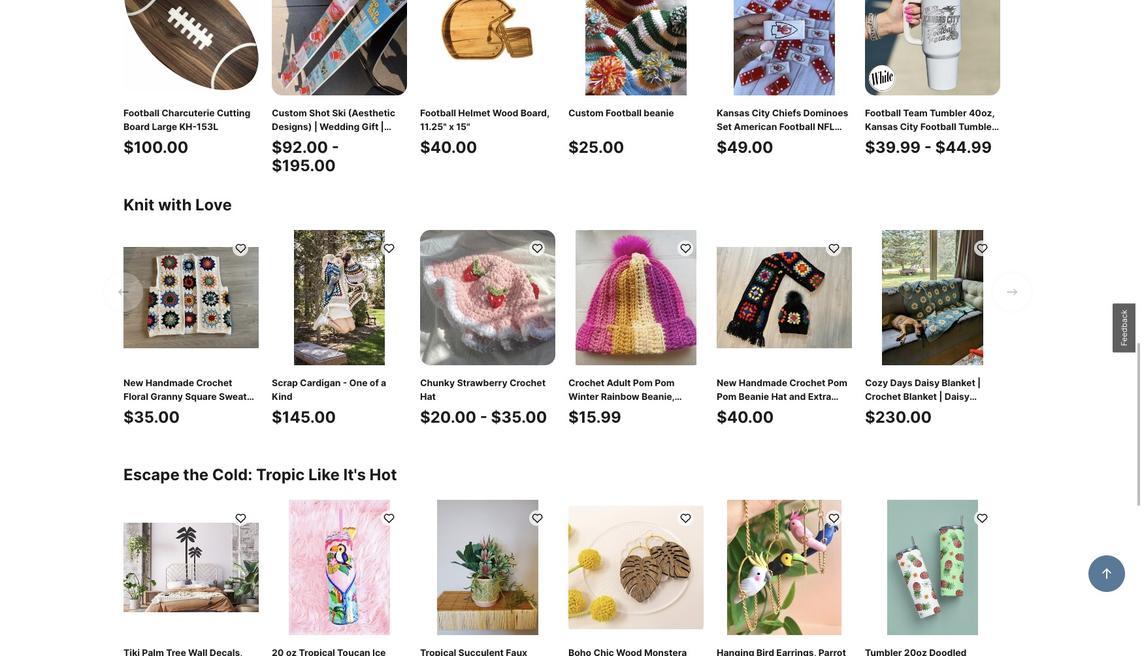 Task type: vqa. For each thing, say whether or not it's contained in the screenshot.
20 oz tropical toucan ice cream epoxy resin tumbler with lid and straw image
yes



Task type: locate. For each thing, give the bounding box(es) containing it.
football charcuterie cutting board large kh-153l $100.00
[[124, 106, 250, 156]]

favorite image for hanging bird earrings, parrot earrings, toucan jewelry, cockatoo earring, tropical bird earrings, summer jewelry, unique earrings image at the right of the page
[[828, 511, 840, 523]]

beanie
[[644, 106, 674, 117]]

scrap
[[272, 376, 298, 387]]

football team tumbler 40oz, kansas city football tumbler laser, in my kansas city football era tumbler with handle, laser engraved tumbler image
[[865, 0, 1000, 94]]

escape the cold: tropic like it's hot
[[124, 464, 397, 483]]

$35.00 down the crochet
[[491, 406, 547, 425]]

football left beanie
[[606, 106, 642, 117]]

2 $35.00 from the left
[[491, 406, 547, 425]]

favorite image
[[531, 241, 543, 253], [828, 241, 840, 253], [976, 241, 988, 253], [234, 511, 247, 523], [976, 511, 988, 523]]

chunky strawberry crochet hat image
[[420, 229, 555, 364]]

$35.00 link
[[124, 229, 259, 444]]

$40.00 inside football helmet wood board, 11.25" x 15" $40.00
[[420, 137, 477, 156]]

0 horizontal spatial custom
[[569, 106, 604, 117]]

favorite image for $230.00
[[976, 241, 988, 253]]

0 vertical spatial $40.00
[[420, 137, 477, 156]]

favorite image for scrap cardigan - one of a kind image
[[383, 241, 395, 253]]

football up 11.25"
[[420, 106, 456, 117]]

$39.99
[[865, 137, 921, 156]]

favorite image for $20.00 - $35.00
[[531, 241, 543, 253]]

one
[[349, 376, 368, 387]]

20 oz tropical toucan ice cream epoxy resin tumbler with lid and straw image
[[272, 499, 407, 634]]

scrap cardigan - one of a kind image
[[272, 229, 407, 364]]

$25.00
[[569, 137, 624, 156]]

dominoes up 'nfl'
[[803, 106, 848, 117]]

favorite image
[[234, 241, 247, 253], [383, 241, 395, 253], [679, 241, 692, 253], [383, 511, 395, 523], [531, 511, 543, 523], [679, 511, 692, 523], [828, 511, 840, 523]]

0 vertical spatial dominoes
[[803, 106, 848, 117]]

favorite image inside $35.00 link
[[234, 241, 247, 253]]

chunky strawberry crochet hat $20.00 - $35.00
[[420, 376, 547, 425]]

custom football beanie
[[569, 106, 674, 117]]

1 vertical spatial $40.00
[[717, 406, 774, 425]]

favorite image inside $230.00 link
[[976, 241, 988, 253]]

dominoes down 'nfl'
[[781, 133, 826, 144]]

1 vertical spatial dominoes
[[781, 133, 826, 144]]

- right $92.00
[[332, 137, 339, 156]]

custom up $25.00
[[569, 106, 604, 117]]

1 horizontal spatial $40.00
[[717, 406, 774, 425]]

football
[[124, 106, 159, 117], [420, 106, 456, 117], [606, 106, 642, 117], [779, 120, 815, 131]]

- down strawberry
[[480, 406, 487, 425]]

0 horizontal spatial $40.00
[[420, 137, 477, 156]]

$15.99 link
[[569, 229, 704, 444]]

$230.00
[[865, 406, 932, 425]]

favorite image inside '$15.99' link
[[679, 241, 692, 253]]

1 horizontal spatial custom
[[717, 133, 752, 144]]

crochet adult pom pom winter rainbow beanie, handmade multi color soft youth skullcap, gifts for her, multi color winter season accessories image
[[569, 229, 704, 364]]

a
[[381, 376, 386, 387]]

$195.00
[[272, 155, 336, 174]]

board,
[[521, 106, 549, 117]]

it's
[[343, 464, 366, 483]]

favorite image inside $40.00 link
[[828, 241, 840, 253]]

$40.00
[[420, 137, 477, 156], [717, 406, 774, 425]]

custom
[[569, 106, 604, 117], [717, 133, 752, 144]]

0 horizontal spatial $35.00
[[124, 406, 180, 425]]

custom shot ski (aesthetic designs) | wedding gift | college | tailgating | party game | gifts for her | gifts for him | grad gift | party image
[[272, 0, 407, 94]]

football up board on the top left of page
[[124, 106, 159, 117]]

- left 'one'
[[343, 376, 347, 387]]

escape
[[124, 464, 180, 483]]

1 vertical spatial custom
[[717, 133, 752, 144]]

dominoes
[[803, 106, 848, 117], [781, 133, 826, 144]]

favorite image for boho chic wood monstera leaf earrings - lightweight wooden tropical statement jewelry image
[[679, 511, 692, 523]]

-
[[332, 137, 339, 156], [924, 137, 932, 156], [343, 376, 347, 387], [480, 406, 487, 425]]

$44.99
[[935, 137, 992, 156]]

custom down set
[[717, 133, 752, 144]]

cutting
[[217, 106, 250, 117]]

- inside chunky strawberry crochet hat $20.00 - $35.00
[[480, 406, 487, 425]]

$35.00 up escape
[[124, 406, 180, 425]]

$35.00
[[124, 406, 180, 425], [491, 406, 547, 425]]

$145.00
[[272, 406, 336, 425]]

favorite image for crochet adult pom pom winter rainbow beanie, handmade multi color soft youth skullcap, gifts for her, multi color winter season accessories image
[[679, 241, 692, 253]]

kansas city chiefs dominoes set american football nfl custom resin dominoes image
[[717, 0, 852, 94]]

$92.00 - $195.00 link
[[272, 0, 407, 174]]

1 horizontal spatial $35.00
[[491, 406, 547, 425]]

set
[[717, 120, 732, 131]]

chunky
[[420, 376, 455, 387]]

$15.99
[[569, 406, 621, 425]]

football down chiefs
[[779, 120, 815, 131]]

cozy days daisy blanket | crochet blanket | daisy blanket | daisy granny square blanket | granny squares | crochet image
[[865, 229, 1000, 364]]

custom football beanie image
[[569, 0, 704, 94]]

crochet
[[510, 376, 546, 387]]



Task type: describe. For each thing, give the bounding box(es) containing it.
city
[[752, 106, 770, 117]]

1 $35.00 from the left
[[124, 406, 180, 425]]

favorite image for tropical succulent faux flower arrangement bright green pink and fuschia image
[[531, 511, 543, 523]]

new handmade crochet floral granny square sweater vest knit waistcoat multicolored white flowers machine washable teen woman size s - m image
[[124, 229, 259, 364]]

kansas
[[717, 106, 750, 117]]

american
[[734, 120, 777, 131]]

$92.00 - $195.00
[[272, 137, 339, 174]]

11.25"
[[420, 120, 447, 131]]

favorite image for $40.00
[[828, 241, 840, 253]]

chiefs
[[772, 106, 801, 117]]

the
[[183, 464, 209, 483]]

cold:
[[212, 464, 253, 483]]

$20.00
[[420, 406, 476, 425]]

$230.00 link
[[865, 229, 1000, 444]]

- inside 'scrap cardigan - one of a kind $145.00'
[[343, 376, 347, 387]]

- right $39.99
[[924, 137, 932, 156]]

with
[[158, 194, 192, 213]]

$35.00 inside chunky strawberry crochet hat $20.00 - $35.00
[[491, 406, 547, 425]]

$39.99 - $44.99 link
[[865, 0, 1000, 174]]

football inside football charcuterie cutting board large kh-153l $100.00
[[124, 106, 159, 117]]

hat
[[420, 389, 436, 401]]

tropical succulent faux flower arrangement bright green pink and fuschia image
[[420, 499, 555, 634]]

charcuterie
[[162, 106, 215, 117]]

knit
[[124, 194, 154, 213]]

football inside kansas city chiefs dominoes set american football nfl custom resin dominoes
[[779, 120, 815, 131]]

$40.00 link
[[717, 229, 852, 444]]

board
[[124, 120, 150, 131]]

0 vertical spatial custom
[[569, 106, 604, 117]]

- inside $92.00 - $195.00
[[332, 137, 339, 156]]

favorite image for new handmade crochet floral granny square sweater vest knit waistcoat multicolored white flowers machine washable teen woman size s - m image
[[234, 241, 247, 253]]

knit with love
[[124, 194, 232, 213]]

cardigan
[[300, 376, 341, 387]]

favorite image for 20 oz tropical toucan ice cream epoxy resin tumbler with lid and straw image
[[383, 511, 395, 523]]

football inside football helmet wood board, 11.25" x 15" $40.00
[[420, 106, 456, 117]]

resin
[[754, 133, 779, 144]]

custom inside kansas city chiefs dominoes set american football nfl custom resin dominoes
[[717, 133, 752, 144]]

$100.00
[[124, 137, 188, 156]]

love
[[195, 194, 232, 213]]

scrap cardigan - one of a kind $145.00
[[272, 376, 386, 425]]

$92.00
[[272, 137, 328, 156]]

kh-
[[179, 120, 197, 131]]

wood
[[493, 106, 519, 117]]

$40.00 inside $40.00 link
[[717, 406, 774, 425]]

kansas city chiefs dominoes set american football nfl custom resin dominoes
[[717, 106, 848, 144]]

kind
[[272, 389, 292, 401]]

$49.00
[[717, 137, 773, 156]]

$39.99 - $44.99
[[865, 137, 992, 156]]

hanging bird earrings, parrot earrings, toucan jewelry, cockatoo earring, tropical bird earrings, summer jewelry, unique earrings image
[[717, 499, 852, 634]]

of
[[370, 376, 379, 387]]

strawberry
[[457, 376, 508, 387]]

nfl
[[817, 120, 835, 131]]

boho chic wood monstera leaf earrings - lightweight wooden tropical statement jewelry image
[[569, 499, 704, 634]]

large
[[152, 120, 177, 131]]

15"
[[456, 120, 470, 131]]

tumbler 20oz doodled pineapples choice of 6 colors includes stainless steel straw lid and rubber base double-wall image
[[865, 499, 1000, 634]]

football helmet wood board, 11.25" x 15" $40.00
[[420, 106, 549, 156]]

x
[[449, 120, 454, 131]]

hot
[[370, 464, 397, 483]]

tropic
[[256, 464, 305, 483]]

tiki palm tree wall decals, tropical tree silhouette decal, beach house decor, removable wall decals for renters, coastal living decor image
[[124, 499, 259, 634]]

like
[[308, 464, 340, 483]]

football helmet wood board, 11.25" x 15" image
[[420, 0, 555, 94]]

helmet
[[458, 106, 490, 117]]

153l
[[197, 120, 218, 131]]

new handmade crochet pom pom beanie hat and extra long granny square scarf rainbow black fringe knit machine washable boho image
[[717, 229, 852, 364]]

football charcuterie cutting board large kh-153l image
[[124, 0, 259, 94]]



